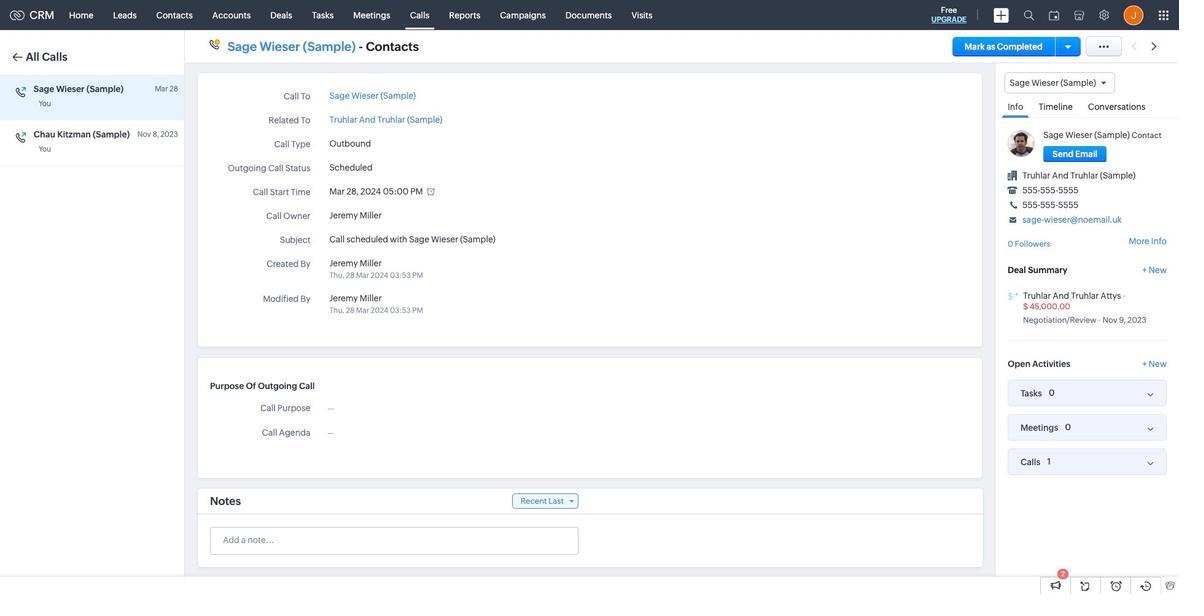 Task type: vqa. For each thing, say whether or not it's contained in the screenshot.
logo
yes



Task type: locate. For each thing, give the bounding box(es) containing it.
None field
[[1005, 73, 1116, 94]]

Add a note... field
[[211, 535, 578, 547]]

previous record image
[[1132, 42, 1137, 50]]

profile element
[[1117, 0, 1152, 30]]

None button
[[1044, 146, 1108, 162]]

logo image
[[10, 10, 25, 20]]

create menu element
[[987, 0, 1017, 30]]



Task type: describe. For each thing, give the bounding box(es) containing it.
search image
[[1024, 10, 1035, 20]]

profile image
[[1125, 5, 1144, 25]]

search element
[[1017, 0, 1042, 30]]

create menu image
[[994, 8, 1010, 22]]

next record image
[[1152, 42, 1160, 50]]

calendar image
[[1050, 10, 1060, 20]]



